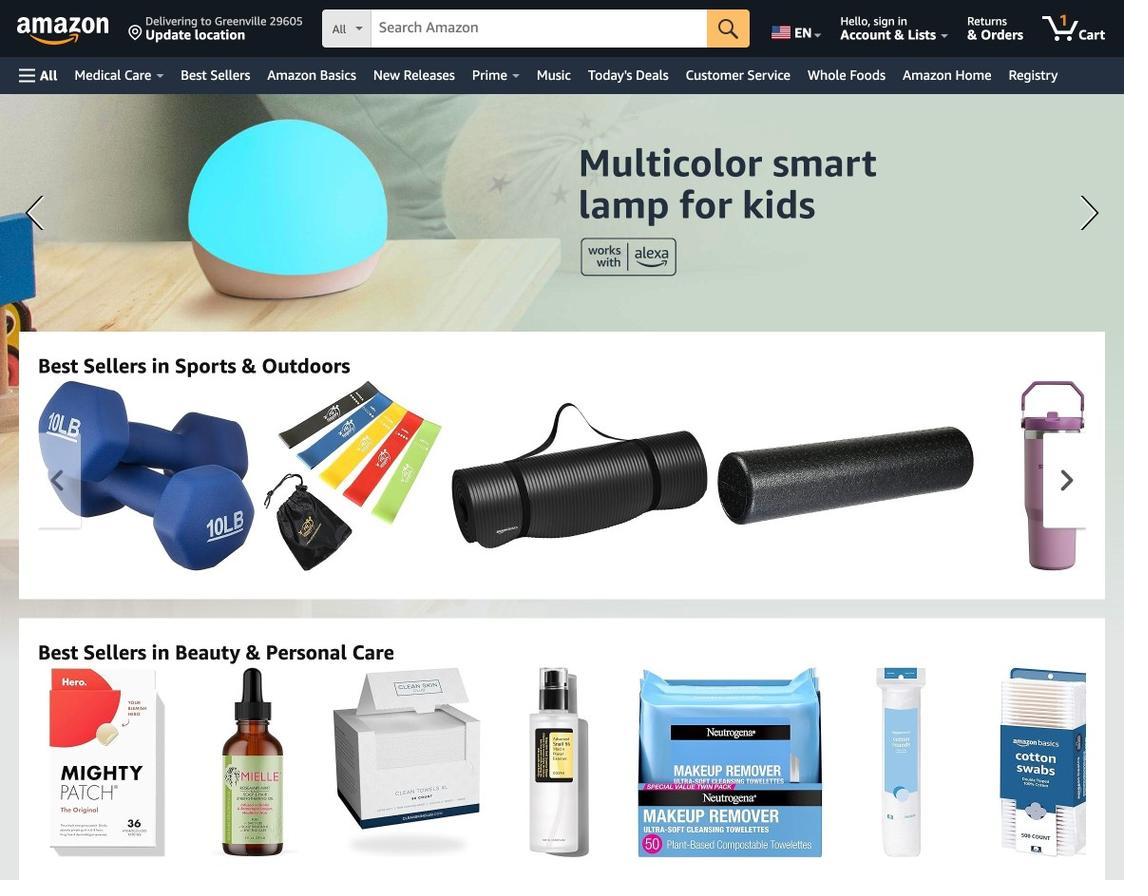 Task type: locate. For each thing, give the bounding box(es) containing it.
0 vertical spatial list
[[38, 381, 1125, 571]]

Search Amazon text field
[[371, 10, 707, 47]]

None search field
[[322, 10, 750, 49]]

fit simplify resistance loop exercise bands with instruction guide and carry bag, set of 5 image
[[264, 381, 442, 571]]

amazon basics hypoallergenic 100% cotton rounds, 100 count image
[[876, 667, 926, 857]]

amazon image
[[17, 17, 109, 46]]

navigation navigation
[[0, 0, 1125, 94]]

main content
[[0, 94, 1125, 880]]

cosrx snail mucin 96% power repairing essence 3.38 fl.oz 100ml, hydrating serum for face with snail secretion filtrate... image
[[530, 667, 589, 857]]

1 list from the top
[[38, 381, 1125, 571]]

amazon basics 1/2-inch extra thick exercise yoga mat image
[[452, 403, 708, 549]]

1 vertical spatial list
[[38, 667, 1125, 857]]

carousel previous slide image
[[51, 470, 63, 491]]

list
[[38, 381, 1125, 571], [38, 667, 1125, 857]]

None submit
[[707, 10, 750, 48]]



Task type: vqa. For each thing, say whether or not it's contained in the screenshot.
HERO COSMETICS MIGHTY PATCH™ ORIGINAL PATCH - HYDROCOLLOID ACNE PIMPLE PATCH FOR COVERING ZITS AND BLEMISHES, SPOT... image
yes



Task type: describe. For each thing, give the bounding box(es) containing it.
2 list from the top
[[38, 667, 1125, 857]]

stanley iceflow stainless steel tumbler with straw, vacuum insulated water bottle for home, office or car, reusable cup... image
[[1021, 381, 1085, 571]]

hero cosmetics mighty patch™ original patch - hydrocolloid acne pimple patch for covering zits and blemishes, spot... image
[[48, 667, 166, 857]]

neutrogena cleansing fragrance free makeup remover face wipes, cleansing facial towelettes for waterproof makeup,... image
[[638, 667, 823, 857]]

amazon basics neoprene coated hexagon workout dumbbell hand weight image
[[38, 381, 255, 571]]

none search field inside navigation navigation
[[322, 10, 750, 49]]

amazon basics high-density round foam roller for exercise, massage, muscle recovery image
[[718, 427, 974, 525]]

clean skin club clean towels xl, 100% usda biobased face towel, disposable face towelette, makeup remover dry wipes,... image
[[333, 667, 481, 857]]

mielle organics rosemary mint scalp & hair strengthening oil for all hair types, 2 ounce image
[[211, 667, 298, 857]]

carousel next slide image
[[1061, 470, 1074, 491]]

amazon basics cotton swabs, 500 count image
[[1000, 667, 1098, 857]]

none submit inside search box
[[707, 10, 750, 48]]



